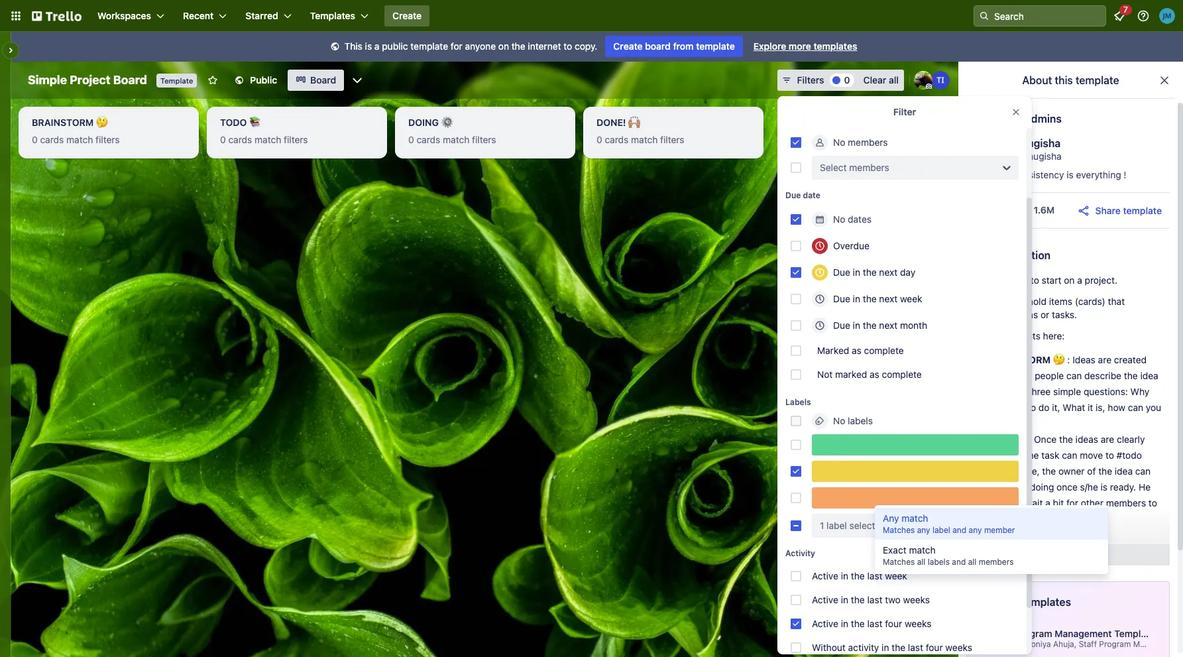 Task type: vqa. For each thing, say whether or not it's contained in the screenshot.
topmost DOING
yes



Task type: locate. For each thing, give the bounding box(es) containing it.
matches down exact
[[883, 557, 915, 567]]

and up exact match matches all labels and all members
[[953, 525, 967, 535]]

1 horizontal spatial do
[[1039, 402, 1050, 413]]

filters for done! 🙌🏽 0 cards match filters
[[660, 134, 685, 145]]

template right from
[[696, 40, 735, 52]]

1 horizontal spatial label
[[933, 525, 951, 535]]

3 next from the top
[[879, 320, 898, 331]]

0 horizontal spatial idea
[[1115, 465, 1133, 477]]

⚙️ inside doing ⚙️ 0 cards match filters
[[441, 117, 453, 128]]

it,
[[1052, 402, 1060, 413]]

to inside ': ideas are created here. here people can describe the idea following three simple questions: why you wish to do it, what it is, how can you do it.'
[[1028, 402, 1036, 413]]

1 horizontal spatial board
[[310, 74, 336, 86]]

create button
[[385, 5, 430, 27]]

matches inside any match matches any label and any member
[[883, 525, 915, 535]]

2 filters from the left
[[284, 134, 308, 145]]

in right activity
[[882, 642, 889, 653]]

1 horizontal spatial four
[[926, 642, 943, 653]]

filters for doing ⚙️ 0 cards match filters
[[472, 134, 496, 145]]

program right staff
[[1099, 639, 1131, 649]]

back to home image
[[32, 5, 82, 27]]

due for due date
[[786, 190, 801, 200]]

todo inside todo 📚 0 cards match filters
[[220, 117, 247, 128]]

no for no dates
[[833, 213, 846, 225]]

labels down any match matches any label and any member
[[928, 557, 950, 567]]

match for 📚
[[255, 134, 281, 145]]

2 you from the left
[[1146, 402, 1162, 413]]

2 horizontal spatial board
[[993, 113, 1023, 125]]

1 matches from the top
[[883, 525, 915, 535]]

0 vertical spatial todo
[[220, 117, 247, 128]]

todo up defined,
[[988, 434, 1015, 445]]

matches for any
[[883, 525, 915, 535]]

cards
[[40, 134, 64, 145], [228, 134, 252, 145], [417, 134, 440, 145], [605, 134, 629, 145]]

as
[[852, 345, 862, 356], [870, 369, 880, 380]]

BRAINSTORM 🤔 text field
[[24, 112, 194, 133]]

due in the next day
[[833, 267, 916, 278]]

0 vertical spatial 🙌🏽
[[629, 117, 640, 128]]

program
[[1015, 628, 1053, 639], [1099, 639, 1131, 649]]

@dmugisha
[[1012, 150, 1062, 162]]

0 vertical spatial week
[[900, 293, 923, 304]]

1 vertical spatial active
[[812, 594, 839, 605]]

match inside todo 📚 0 cards match filters
[[255, 134, 281, 145]]

defined,
[[988, 449, 1023, 461]]

brainstorm inside brainstorm 🤔 0 cards match filters
[[32, 117, 94, 128]]

do
[[1039, 402, 1050, 413], [988, 418, 999, 429]]

due
[[786, 190, 801, 200], [833, 267, 851, 278], [833, 293, 851, 304], [833, 320, 851, 331]]

template left @
[[1115, 628, 1155, 639]]

a left bit
[[1046, 497, 1051, 508]]

label inside any match matches any label and any member
[[933, 525, 951, 535]]

dmugisha (dmugisha) image up filter
[[914, 71, 933, 90]]

0 inside doing ⚙️ 0 cards match filters
[[408, 134, 414, 145]]

create board from template
[[614, 40, 735, 52]]

no dates
[[833, 213, 872, 225]]

: for 🤔
[[1068, 354, 1070, 365]]

to left start
[[1031, 274, 1039, 286]]

0 horizontal spatial create
[[392, 10, 422, 21]]

weeks up without activity in the last four weeks
[[905, 618, 932, 629]]

recent
[[183, 10, 214, 21]]

1 horizontal spatial idea
[[1141, 370, 1159, 381]]

soniya
[[1026, 639, 1051, 649]]

weeks right two
[[903, 594, 930, 605]]

is right this
[[365, 40, 372, 52]]

1 vertical spatial board
[[1003, 274, 1028, 286]]

0 vertical spatial :
[[1068, 354, 1070, 365]]

match down brainstorm 🤔 text box
[[66, 134, 93, 145]]

in
[[853, 267, 861, 278], [853, 293, 861, 304], [853, 320, 861, 331], [841, 570, 849, 581], [841, 594, 849, 605], [841, 618, 849, 629], [882, 642, 889, 653]]

complete down the marked as complete
[[882, 369, 922, 380]]

simple project board
[[28, 73, 147, 87]]

doing for doing ⚙️ : ongoing done! 🙌🏽
[[988, 529, 1019, 540]]

project
[[70, 73, 111, 87]]

4 filters from the left
[[660, 134, 685, 145]]

0 horizontal spatial template
[[160, 76, 193, 85]]

0 horizontal spatial templates
[[814, 40, 858, 52]]

last
[[867, 570, 883, 581], [867, 594, 883, 605], [867, 618, 883, 629], [908, 642, 923, 653]]

1 vertical spatial next
[[879, 293, 898, 304]]

1 vertical spatial 🤔
[[1053, 354, 1065, 365]]

a left public
[[375, 40, 380, 52]]

2 cards from the left
[[228, 134, 252, 145]]

template right share on the right top
[[1123, 205, 1162, 216]]

1 vertical spatial complete
[[882, 369, 922, 380]]

1 horizontal spatial 🤔
[[1053, 354, 1065, 365]]

cards down brainstorm 🤔 text box
[[40, 134, 64, 145]]

last for week
[[867, 570, 883, 581]]

on
[[498, 40, 509, 52], [1064, 274, 1075, 286]]

manager
[[1134, 639, 1166, 649]]

brainstorm
[[32, 117, 94, 128], [988, 354, 1051, 365]]

0 horizontal spatial do
[[988, 418, 999, 429]]

the down created
[[1124, 370, 1138, 381]]

3 active from the top
[[812, 618, 839, 629]]

1 horizontal spatial ideas
[[1076, 434, 1099, 445]]

due left date
[[786, 190, 801, 200]]

consistency is everything !
[[1012, 169, 1127, 180]]

1 vertical spatial labels
[[928, 557, 950, 567]]

brainstorm up here
[[988, 354, 1051, 365]]

match down done! 🙌🏽 text box
[[631, 134, 658, 145]]

next left day
[[879, 267, 898, 278]]

each list can hold items (cards) that represent ideas or tasks.
[[972, 296, 1125, 320]]

exact
[[883, 544, 907, 556]]

week up month
[[900, 293, 923, 304]]

1 horizontal spatial simple
[[972, 274, 1001, 286]]

match down todo 📚 text field
[[255, 134, 281, 145]]

dmugisha (dmugisha) image
[[914, 71, 933, 90], [971, 138, 1004, 171]]

0 vertical spatial template
[[160, 76, 193, 85]]

and down any match matches any label and any member
[[952, 557, 966, 567]]

0 vertical spatial idea
[[1141, 370, 1159, 381]]

🤔 inside brainstorm 🤔 0 cards match filters
[[96, 117, 108, 128]]

week
[[900, 293, 923, 304], [885, 570, 908, 581]]

filters down done! 🙌🏽 text box
[[660, 134, 685, 145]]

no down the marked
[[833, 415, 846, 426]]

board link
[[288, 70, 344, 91]]

match inside brainstorm 🤔 0 cards match filters
[[66, 134, 93, 145]]

0 horizontal spatial doing
[[408, 117, 439, 128]]

board left admins
[[993, 113, 1023, 125]]

template inside program management template by soniya ahuja, staff program manager @ br
[[1115, 628, 1155, 639]]

board left from
[[645, 40, 671, 52]]

1 horizontal spatial labels
[[928, 557, 950, 567]]

🤔 for brainstorm 🤔 0 cards match filters
[[96, 117, 108, 128]]

filters down todo 📚 text field
[[284, 134, 308, 145]]

stage.
[[988, 465, 1014, 477]]

consistency
[[1012, 169, 1064, 180]]

once
[[1057, 481, 1078, 493]]

0 vertical spatial complete
[[864, 345, 904, 356]]

2 matches from the top
[[883, 557, 915, 567]]

0 vertical spatial 🤔
[[96, 117, 108, 128]]

1 horizontal spatial program
[[1099, 639, 1131, 649]]

in down the overdue
[[853, 267, 861, 278]]

no left dates at the right of page
[[833, 213, 846, 225]]

weeks for active in the last two weeks
[[903, 594, 930, 605]]

templates right more
[[814, 40, 858, 52]]

admins
[[1026, 113, 1062, 125]]

due in the next month
[[833, 320, 928, 331]]

weeks left by
[[946, 642, 973, 653]]

active for active in the last two weeks
[[812, 594, 839, 605]]

there are 4 lists here:
[[972, 330, 1065, 341]]

filter
[[894, 106, 916, 117]]

0 horizontal spatial is
[[365, 40, 372, 52]]

are up describe
[[1098, 354, 1112, 365]]

any down color: orange, title: none element
[[917, 525, 931, 535]]

active for active in the last week
[[812, 570, 839, 581]]

due down the overdue
[[833, 267, 851, 278]]

0 vertical spatial simple
[[28, 73, 67, 87]]

last up the active in the last two weeks
[[867, 570, 883, 581]]

explore more templates
[[754, 40, 858, 52]]

2 vertical spatial is
[[1101, 481, 1108, 493]]

board for board
[[310, 74, 336, 86]]

2 no from the top
[[833, 213, 846, 225]]

members inside : once the ideas are clearly defined, the task can move to #todo stage. here, the owner of the idea can move to #doing once s/he is ready. he can also wait a bit for other members to join.
[[1106, 497, 1146, 508]]

board inside "board" link
[[310, 74, 336, 86]]

label right '1'
[[827, 520, 847, 531]]

2 vertical spatial :
[[1033, 529, 1036, 540]]

doing inside doing ⚙️ : ongoing done! 🙌🏽
[[988, 529, 1019, 540]]

date
[[803, 190, 821, 200]]

ideas down it
[[1076, 434, 1099, 445]]

1 horizontal spatial doing
[[988, 529, 1019, 540]]

3 no from the top
[[833, 415, 846, 426]]

complete down due in the next month
[[864, 345, 904, 356]]

he
[[1139, 481, 1151, 493]]

1 horizontal spatial 📚
[[1017, 434, 1029, 445]]

board for simple
[[1003, 274, 1028, 286]]

board inside simple project board text field
[[113, 73, 147, 87]]

recent button
[[175, 5, 235, 27]]

is left everything
[[1067, 169, 1074, 180]]

2 any from the left
[[969, 525, 982, 535]]

description
[[993, 249, 1051, 261]]

0 vertical spatial do
[[1039, 402, 1050, 413]]

: inside doing ⚙️ : ongoing done! 🙌🏽
[[1033, 529, 1036, 540]]

1 vertical spatial ⚙️
[[1021, 529, 1033, 540]]

1 vertical spatial as
[[870, 369, 880, 380]]

labels down the not marked as complete at the right bottom of the page
[[848, 415, 873, 426]]

the right of
[[1099, 465, 1113, 477]]

: inside : once the ideas are clearly defined, the task can move to #todo stage. here, the owner of the idea can move to #doing once s/he is ready. he can also wait a bit for other members to join.
[[1029, 434, 1032, 445]]

1 vertical spatial ideas
[[1076, 434, 1099, 445]]

move up of
[[1080, 449, 1103, 461]]

2 horizontal spatial a
[[1077, 274, 1082, 286]]

0 horizontal spatial on
[[498, 40, 509, 52]]

0 horizontal spatial brainstorm
[[32, 117, 94, 128]]

ideas
[[1073, 354, 1096, 365]]

⚙️ inside doing ⚙️ : ongoing done! 🙌🏽
[[1021, 529, 1033, 540]]

start
[[1042, 274, 1062, 286]]

open information menu image
[[1137, 9, 1150, 23]]

cards down doing ⚙️ text box
[[417, 134, 440, 145]]

without
[[812, 642, 846, 653]]

filters inside doing ⚙️ 0 cards match filters
[[472, 134, 496, 145]]

how
[[1108, 402, 1126, 413]]

match down doing ⚙️ text box
[[443, 134, 470, 145]]

todo down public button
[[220, 117, 247, 128]]

0 vertical spatial brainstorm
[[32, 117, 94, 128]]

1 cards from the left
[[40, 134, 64, 145]]

cards inside todo 📚 0 cards match filters
[[228, 134, 252, 145]]

3 cards from the left
[[417, 134, 440, 145]]

ideas
[[1016, 309, 1038, 320], [1076, 434, 1099, 445]]

filters for todo 📚 0 cards match filters
[[284, 134, 308, 145]]

selected
[[850, 520, 886, 531]]

⚙️
[[441, 117, 453, 128], [1021, 529, 1033, 540]]

1 vertical spatial are
[[1098, 354, 1112, 365]]

that
[[1108, 296, 1125, 307]]

you up it.
[[988, 402, 1003, 413]]

2 vertical spatial active
[[812, 618, 839, 629]]

match for 🙌🏽
[[631, 134, 658, 145]]

matches inside exact match matches all labels and all members
[[883, 557, 915, 567]]

ideas inside each list can hold items (cards) that represent ideas or tasks.
[[1016, 309, 1038, 320]]

0 horizontal spatial 🙌🏽
[[629, 117, 640, 128]]

3 filters from the left
[[472, 134, 496, 145]]

0 vertical spatial labels
[[848, 415, 873, 426]]

as right the marked
[[870, 369, 880, 380]]

related templates
[[981, 596, 1071, 608]]

1 vertical spatial templates
[[1021, 596, 1071, 608]]

no
[[833, 137, 846, 148], [833, 213, 846, 225], [833, 415, 846, 426]]

: left ideas
[[1068, 354, 1070, 365]]

DONE! 🙌🏽 text field
[[589, 112, 758, 133]]

month
[[900, 320, 928, 331]]

📚 inside todo 📚 0 cards match filters
[[249, 117, 261, 128]]

in for due in the next week
[[853, 293, 861, 304]]

2 active from the top
[[812, 594, 839, 605]]

any left member
[[969, 525, 982, 535]]

template right public
[[411, 40, 448, 52]]

0 for todo 📚
[[220, 134, 226, 145]]

0 horizontal spatial board
[[113, 73, 147, 87]]

idea up the why
[[1141, 370, 1159, 381]]

is right s/he
[[1101, 481, 1108, 493]]

0 inside done! 🙌🏽 0 cards match filters
[[597, 134, 602, 145]]

from
[[673, 40, 694, 52]]

0 vertical spatial ⚙️
[[441, 117, 453, 128]]

in for active in the last week
[[841, 570, 849, 581]]

: inside ': ideas are created here. here people can describe the idea following three simple questions: why you wish to do it, what it is, how can you do it.'
[[1068, 354, 1070, 365]]

filters inside done! 🙌🏽 0 cards match filters
[[660, 134, 685, 145]]

0 vertical spatial a
[[375, 40, 380, 52]]

1 horizontal spatial create
[[614, 40, 643, 52]]

0 vertical spatial done!
[[597, 117, 626, 128]]

members down member
[[979, 557, 1014, 567]]

1 vertical spatial for
[[1067, 497, 1079, 508]]

dmugisha (dmugisha) image left @dmugisha
[[971, 138, 1004, 171]]

0 horizontal spatial you
[[988, 402, 1003, 413]]

1 vertical spatial brainstorm
[[988, 354, 1051, 365]]

the up due in the next week
[[863, 267, 877, 278]]

1 vertical spatial 🙌🏽
[[1020, 545, 1032, 556]]

last for two
[[867, 594, 883, 605]]

1 horizontal spatial for
[[1067, 497, 1079, 508]]

next
[[879, 267, 898, 278], [879, 293, 898, 304], [879, 320, 898, 331]]

match inside done! 🙌🏽 0 cards match filters
[[631, 134, 658, 145]]

1 active from the top
[[812, 570, 839, 581]]

1 horizontal spatial brainstorm
[[988, 354, 1051, 365]]

0 vertical spatial create
[[392, 10, 422, 21]]

no up 'select'
[[833, 137, 846, 148]]

for
[[451, 40, 463, 52], [1067, 497, 1079, 508]]

templates up the soniya
[[1021, 596, 1071, 608]]

close popover image
[[1011, 107, 1022, 117]]

week for active in the last week
[[885, 570, 908, 581]]

on right start
[[1064, 274, 1075, 286]]

2 vertical spatial next
[[879, 320, 898, 331]]

1 filters from the left
[[96, 134, 120, 145]]

1.6m
[[1034, 204, 1055, 215]]

doing inside doing ⚙️ 0 cards match filters
[[408, 117, 439, 128]]

doing
[[408, 117, 439, 128], [988, 529, 1019, 540]]

is,
[[1096, 402, 1106, 413]]

ideas down hold
[[1016, 309, 1038, 320]]

1 next from the top
[[879, 267, 898, 278]]

all inside clear all button
[[889, 74, 899, 86]]

in down active in the last week
[[841, 594, 849, 605]]

members
[[848, 137, 888, 148], [850, 162, 890, 173], [1106, 497, 1146, 508], [979, 557, 1014, 567]]

cards inside done! 🙌🏽 0 cards match filters
[[605, 134, 629, 145]]

there
[[972, 330, 997, 341]]

📚 down public button
[[249, 117, 261, 128]]

4 cards from the left
[[605, 134, 629, 145]]

: left ongoing
[[1033, 529, 1036, 540]]

and for exact match
[[952, 557, 966, 567]]

1 horizontal spatial you
[[1146, 402, 1162, 413]]

1 horizontal spatial any
[[969, 525, 982, 535]]

0 horizontal spatial ideas
[[1016, 309, 1038, 320]]

are left clearly
[[1101, 434, 1115, 445]]

🙌🏽 inside doing ⚙️ : ongoing done! 🙌🏽
[[1020, 545, 1032, 556]]

and inside any match matches any label and any member
[[953, 525, 967, 535]]

filters inside brainstorm 🤔 0 cards match filters
[[96, 134, 120, 145]]

do left the it,
[[1039, 402, 1050, 413]]

last down the active in the last two weeks
[[867, 618, 883, 629]]

match inside doing ⚙️ 0 cards match filters
[[443, 134, 470, 145]]

🤔 for brainstorm 🤔
[[1053, 354, 1065, 365]]

1 vertical spatial on
[[1064, 274, 1075, 286]]

0 vertical spatial doing
[[408, 117, 439, 128]]

1 horizontal spatial ⚙️
[[1021, 529, 1033, 540]]

done! inside doing ⚙️ : ongoing done! 🙌🏽
[[988, 545, 1018, 556]]

filters down brainstorm 🤔 text box
[[96, 134, 120, 145]]

🤔 up people
[[1053, 354, 1065, 365]]

1 vertical spatial 📚
[[1017, 434, 1029, 445]]

0 horizontal spatial label
[[827, 520, 847, 531]]

filters down doing ⚙️ text box
[[472, 134, 496, 145]]

no for no members
[[833, 137, 846, 148]]

as right marked
[[852, 345, 862, 356]]

template left "star or unstar board" icon
[[160, 76, 193, 85]]

simple for simple board to start on a project.
[[972, 274, 1001, 286]]

cards inside doing ⚙️ 0 cards match filters
[[417, 134, 440, 145]]

label up exact match matches all labels and all members
[[933, 525, 951, 535]]

0 vertical spatial is
[[365, 40, 372, 52]]

1 no from the top
[[833, 137, 846, 148]]

1 horizontal spatial as
[[870, 369, 880, 380]]

label
[[827, 520, 847, 531], [933, 525, 951, 535]]

create for create
[[392, 10, 422, 21]]

0 vertical spatial weeks
[[903, 594, 930, 605]]

2 next from the top
[[879, 293, 898, 304]]

cards for todo
[[228, 134, 252, 145]]

create inside button
[[392, 10, 422, 21]]

1 vertical spatial doing
[[988, 529, 1019, 540]]

marked
[[817, 345, 849, 356]]

1 vertical spatial no
[[833, 213, 846, 225]]

0 horizontal spatial any
[[917, 525, 931, 535]]

0 for done! 🙌🏽
[[597, 134, 602, 145]]

Search field
[[990, 6, 1106, 26]]

active for active in the last four weeks
[[812, 618, 839, 629]]

copy.
[[575, 40, 598, 52]]

active
[[812, 570, 839, 581], [812, 594, 839, 605], [812, 618, 839, 629]]

filters inside todo 📚 0 cards match filters
[[284, 134, 308, 145]]

0 vertical spatial active
[[812, 570, 839, 581]]

for left anyone
[[451, 40, 463, 52]]

active in the last four weeks
[[812, 618, 932, 629]]

0 horizontal spatial as
[[852, 345, 862, 356]]

1 vertical spatial dmugisha (dmugisha) image
[[971, 138, 1004, 171]]

active down activity
[[812, 570, 839, 581]]

two
[[885, 594, 901, 605]]

: left once
[[1029, 434, 1032, 445]]

in for active in the last two weeks
[[841, 594, 849, 605]]

2 horizontal spatial :
[[1068, 354, 1070, 365]]

are left the 4
[[999, 330, 1013, 341]]

0 vertical spatial next
[[879, 267, 898, 278]]

🤔 down project
[[96, 117, 108, 128]]

due down due in the next day on the right top of the page
[[833, 293, 851, 304]]

brainstorm down simple project board text field
[[32, 117, 94, 128]]

0 vertical spatial matches
[[883, 525, 915, 535]]

and inside exact match matches all labels and all members
[[952, 557, 966, 567]]

match right exact
[[909, 544, 936, 556]]

0 inside todo 📚 0 cards match filters
[[220, 134, 226, 145]]

move
[[1080, 449, 1103, 461], [988, 481, 1011, 493]]

in for active in the last four weeks
[[841, 618, 849, 629]]

template
[[160, 76, 193, 85], [1115, 628, 1155, 639]]

0 vertical spatial for
[[451, 40, 463, 52]]

2 vertical spatial are
[[1101, 434, 1115, 445]]

cards inside brainstorm 🤔 0 cards match filters
[[40, 134, 64, 145]]

0 vertical spatial ideas
[[1016, 309, 1038, 320]]

in up the active in the last two weeks
[[841, 570, 849, 581]]

board left "customize views" "icon"
[[310, 74, 336, 86]]

simple inside text field
[[28, 73, 67, 87]]

filters
[[96, 134, 120, 145], [284, 134, 308, 145], [472, 134, 496, 145], [660, 134, 685, 145]]

lists
[[1024, 330, 1041, 341]]

star or unstar board image
[[208, 75, 218, 86]]

week up two
[[885, 570, 908, 581]]

0 horizontal spatial done!
[[597, 117, 626, 128]]

simple up each
[[972, 274, 1001, 286]]

cards down todo 📚 text field
[[228, 134, 252, 145]]

board
[[645, 40, 671, 52], [1003, 274, 1028, 286]]

any match matches any label and any member
[[883, 512, 1015, 535]]

a left project.
[[1077, 274, 1082, 286]]

dmugisha @dmugisha
[[1012, 137, 1062, 162]]

are
[[999, 330, 1013, 341], [1098, 354, 1112, 365], [1101, 434, 1115, 445]]

1 vertical spatial move
[[988, 481, 1011, 493]]

to right wish
[[1028, 402, 1036, 413]]

1 vertical spatial weeks
[[905, 618, 932, 629]]

1 horizontal spatial board
[[1003, 274, 1028, 286]]

0 horizontal spatial a
[[375, 40, 380, 52]]



Task type: describe. For each thing, give the bounding box(es) containing it.
⚙️ for cards
[[441, 117, 453, 128]]

share
[[1096, 205, 1121, 216]]

2 vertical spatial weeks
[[946, 642, 973, 653]]

0 horizontal spatial for
[[451, 40, 463, 52]]

clear all
[[864, 74, 899, 86]]

#doing
[[1025, 481, 1054, 493]]

starred
[[245, 10, 278, 21]]

created
[[1114, 354, 1147, 365]]

1 horizontal spatial all
[[917, 557, 926, 567]]

template inside share template button
[[1123, 205, 1162, 216]]

items
[[1049, 296, 1073, 307]]

the inside ': ideas are created here. here people can describe the idea following three simple questions: why you wish to do it, what it is, how can you do it.'
[[1124, 370, 1138, 381]]

questions:
[[1084, 386, 1128, 397]]

explore more templates link
[[746, 36, 865, 57]]

to up also
[[1013, 481, 1022, 493]]

to left #todo
[[1106, 449, 1114, 461]]

clear all button
[[858, 70, 904, 91]]

public button
[[226, 70, 285, 91]]

is for this
[[365, 40, 372, 52]]

7 notifications image
[[1112, 8, 1128, 24]]

can inside each list can hold items (cards) that represent ideas or tasks.
[[1010, 296, 1026, 307]]

join.
[[988, 513, 1006, 524]]

primary element
[[0, 0, 1183, 32]]

template right this on the right top
[[1076, 74, 1119, 86]]

week for due in the next week
[[900, 293, 923, 304]]

1 label selected
[[820, 520, 886, 531]]

member
[[984, 525, 1015, 535]]

here.
[[988, 370, 1010, 381]]

are inside ': ideas are created here. here people can describe the idea following three simple questions: why you wish to do it, what it is, how can you do it.'
[[1098, 354, 1112, 365]]

represent
[[972, 309, 1013, 320]]

about
[[1023, 74, 1052, 86]]

can down the why
[[1128, 402, 1144, 413]]

0 vertical spatial are
[[999, 330, 1013, 341]]

three
[[1029, 386, 1051, 397]]

the right activity
[[892, 642, 906, 653]]

no members
[[833, 137, 888, 148]]

for inside : once the ideas are clearly defined, the task can move to #todo stage. here, the owner of the idea can move to #doing once s/he is ready. he can also wait a bit for other members to join.
[[1067, 497, 1079, 508]]

and for any match
[[953, 525, 967, 535]]

due in the next week
[[833, 293, 923, 304]]

0 horizontal spatial labels
[[848, 415, 873, 426]]

members down "no members"
[[850, 162, 890, 173]]

can up the owner at the right bottom of page
[[1062, 449, 1078, 461]]

jeremy miller (jeremymiller198) image
[[1160, 8, 1175, 24]]

no for no labels
[[833, 415, 846, 426]]

0 vertical spatial templates
[[814, 40, 858, 52]]

0 for doing ⚙️
[[408, 134, 414, 145]]

: ideas are created here. here people can describe the idea following three simple questions: why you wish to do it, what it is, how can you do it.
[[988, 354, 1162, 429]]

tasks.
[[1052, 309, 1077, 320]]

match for ⚙️
[[443, 134, 470, 145]]

!
[[1124, 169, 1127, 180]]

1 vertical spatial a
[[1077, 274, 1082, 286]]

also
[[1006, 497, 1023, 508]]

1
[[820, 520, 824, 531]]

idea inside : once the ideas are clearly defined, the task can move to #todo stage. here, the owner of the idea can move to #doing once s/he is ready. he can also wait a bit for other members to join.
[[1115, 465, 1133, 477]]

due date
[[786, 190, 821, 200]]

todo for todo 📚
[[988, 434, 1015, 445]]

public
[[250, 74, 277, 86]]

can up simple
[[1067, 370, 1082, 381]]

color: green, title: none element
[[812, 434, 1019, 455]]

brainstorm 🤔
[[988, 354, 1065, 365]]

members up the select members
[[848, 137, 888, 148]]

📚 for todo 📚
[[1017, 434, 1029, 445]]

1 vertical spatial do
[[988, 418, 999, 429]]

doing for doing ⚙️ 0 cards match filters
[[408, 117, 439, 128]]

cards for brainstorm
[[40, 134, 64, 145]]

the up here,
[[1025, 449, 1039, 461]]

last down active in the last four weeks
[[908, 642, 923, 653]]

0 vertical spatial as
[[852, 345, 862, 356]]

clearly
[[1117, 434, 1145, 445]]

the up activity
[[851, 618, 865, 629]]

1 any from the left
[[917, 525, 931, 535]]

todo for todo 📚 0 cards match filters
[[220, 117, 247, 128]]

active in the last two weeks
[[812, 594, 930, 605]]

activity
[[786, 548, 815, 558]]

active in the last week
[[812, 570, 908, 581]]

ideas inside : once the ideas are clearly defined, the task can move to #todo stage. here, the owner of the idea can move to #doing once s/he is ready. he can also wait a bit for other members to join.
[[1076, 434, 1099, 445]]

match inside any match matches any label and any member
[[902, 512, 928, 524]]

brainstorm for brainstorm 🤔 0 cards match filters
[[32, 117, 94, 128]]

task
[[1042, 449, 1060, 461]]

0 vertical spatial four
[[885, 618, 902, 629]]

members inside exact match matches all labels and all members
[[979, 557, 1014, 567]]

starred button
[[238, 5, 299, 27]]

bit
[[1053, 497, 1064, 508]]

board for create
[[645, 40, 671, 52]]

share template button
[[1077, 204, 1162, 217]]

each
[[972, 296, 993, 307]]

sm image
[[329, 40, 342, 54]]

everything
[[1076, 169, 1122, 180]]

simple for simple project board
[[28, 73, 67, 87]]

match for 🤔
[[66, 134, 93, 145]]

trello inspiration (inspiringtaco) image
[[931, 71, 950, 90]]

customize views image
[[351, 74, 364, 87]]

not marked as complete
[[817, 369, 922, 380]]

dates
[[848, 213, 872, 225]]

ready.
[[1110, 481, 1136, 493]]

staff
[[1079, 639, 1097, 649]]

match inside exact match matches all labels and all members
[[909, 544, 936, 556]]

internet
[[528, 40, 561, 52]]

board admins
[[993, 113, 1062, 125]]

template inside create board from template link
[[696, 40, 735, 52]]

public
[[382, 40, 408, 52]]

can up the he
[[1136, 465, 1151, 477]]

1 horizontal spatial move
[[1080, 449, 1103, 461]]

is for consistency
[[1067, 169, 1074, 180]]

: for 📚
[[1029, 434, 1032, 445]]

create for create board from template
[[614, 40, 643, 52]]

in for due in the next month
[[853, 320, 861, 331]]

the right once
[[1059, 434, 1073, 445]]

not
[[817, 369, 833, 380]]

it.
[[1001, 418, 1009, 429]]

simple board to start on a project.
[[972, 274, 1118, 286]]

done! inside done! 🙌🏽 0 cards match filters
[[597, 117, 626, 128]]

the left internet
[[512, 40, 525, 52]]

due for due in the next week
[[833, 293, 851, 304]]

workspaces button
[[90, 5, 172, 27]]

day
[[900, 267, 916, 278]]

the up the active in the last two weeks
[[851, 570, 865, 581]]

due for due in the next month
[[833, 320, 851, 331]]

2 horizontal spatial all
[[968, 557, 977, 567]]

program management template by soniya ahuja, staff program manager @ br
[[1015, 628, 1183, 649]]

color: orange, title: none element
[[812, 487, 1019, 508]]

about this template
[[1023, 74, 1119, 86]]

create board from template link
[[606, 36, 743, 57]]

last for four
[[867, 618, 883, 629]]

overdue
[[833, 240, 870, 251]]

due for due in the next day
[[833, 267, 851, 278]]

brainstorm for brainstorm 🤔
[[988, 354, 1051, 365]]

no labels
[[833, 415, 873, 426]]

clear
[[864, 74, 887, 86]]

matches for exact
[[883, 557, 915, 567]]

are inside : once the ideas are clearly defined, the task can move to #todo stage. here, the owner of the idea can move to #doing once s/he is ready. he can also wait a bit for other members to join.
[[1101, 434, 1115, 445]]

brainstorm 🤔 0 cards match filters
[[32, 117, 120, 145]]

🙌🏽 inside done! 🙌🏽 0 cards match filters
[[629, 117, 640, 128]]

explore
[[754, 40, 786, 52]]

is inside : once the ideas are clearly defined, the task can move to #todo stage. here, the owner of the idea can move to #doing once s/he is ready. he can also wait a bit for other members to join.
[[1101, 481, 1108, 493]]

templates
[[310, 10, 355, 21]]

the down the task
[[1042, 465, 1056, 477]]

⚙️ for ongoing
[[1021, 529, 1033, 540]]

1 you from the left
[[988, 402, 1003, 413]]

0 inside brainstorm 🤔 0 cards match filters
[[32, 134, 38, 145]]

Board name text field
[[21, 70, 154, 91]]

people
[[1035, 370, 1064, 381]]

hold
[[1028, 296, 1047, 307]]

can up join.
[[988, 497, 1003, 508]]

of
[[1088, 465, 1096, 477]]

board for board admins
[[993, 113, 1023, 125]]

ahuja,
[[1053, 639, 1077, 649]]

dmugisha
[[1012, 137, 1061, 149]]

management
[[1055, 628, 1112, 639]]

marked
[[835, 369, 867, 380]]

share template
[[1096, 205, 1162, 216]]

weeks for active in the last four weeks
[[905, 618, 932, 629]]

wish
[[1006, 402, 1025, 413]]

next for day
[[879, 267, 898, 278]]

without activity in the last four weeks
[[812, 642, 973, 653]]

0 horizontal spatial move
[[988, 481, 1011, 493]]

TODO 📚 text field
[[212, 112, 382, 133]]

color: yellow, title: none element
[[812, 461, 1019, 482]]

by
[[1015, 639, 1024, 649]]

other
[[1081, 497, 1104, 508]]

exact match matches all labels and all members
[[883, 544, 1014, 567]]

search image
[[979, 11, 990, 21]]

1 horizontal spatial dmugisha (dmugisha) image
[[971, 138, 1004, 171]]

📚 for todo 📚 0 cards match filters
[[249, 117, 261, 128]]

idea inside ': ideas are created here. here people can describe the idea following three simple questions: why you wish to do it, what it is, how can you do it.'
[[1141, 370, 1159, 381]]

describe
[[1085, 370, 1122, 381]]

cards for doing
[[417, 134, 440, 145]]

0 vertical spatial dmugisha (dmugisha) image
[[914, 71, 933, 90]]

filters for brainstorm 🤔 0 cards match filters
[[96, 134, 120, 145]]

wait
[[1026, 497, 1043, 508]]

the down active in the last week
[[851, 594, 865, 605]]

this member is an admin of this board. image
[[926, 84, 932, 90]]

the down due in the next day on the right top of the page
[[863, 293, 877, 304]]

next for month
[[879, 320, 898, 331]]

DOING ⚙️ text field
[[400, 112, 570, 133]]

next for week
[[879, 293, 898, 304]]

a inside : once the ideas are clearly defined, the task can move to #todo stage. here, the owner of the idea can move to #doing once s/he is ready. he can also wait a bit for other members to join.
[[1046, 497, 1051, 508]]

here
[[1012, 370, 1033, 381]]

0 horizontal spatial program
[[1015, 628, 1053, 639]]

to left copy.
[[564, 40, 572, 52]]

it
[[1088, 402, 1093, 413]]

the up the marked as complete
[[863, 320, 877, 331]]

select
[[820, 162, 847, 173]]

br
[[1178, 639, 1183, 649]]

to down the he
[[1149, 497, 1157, 508]]

cards for done!
[[605, 134, 629, 145]]

: once the ideas are clearly defined, the task can move to #todo stage. here, the owner of the idea can move to #doing once s/he is ready. he can also wait a bit for other members to join.
[[988, 434, 1157, 524]]

more
[[789, 40, 811, 52]]

in for due in the next day
[[853, 267, 861, 278]]

labels inside exact match matches all labels and all members
[[928, 557, 950, 567]]



